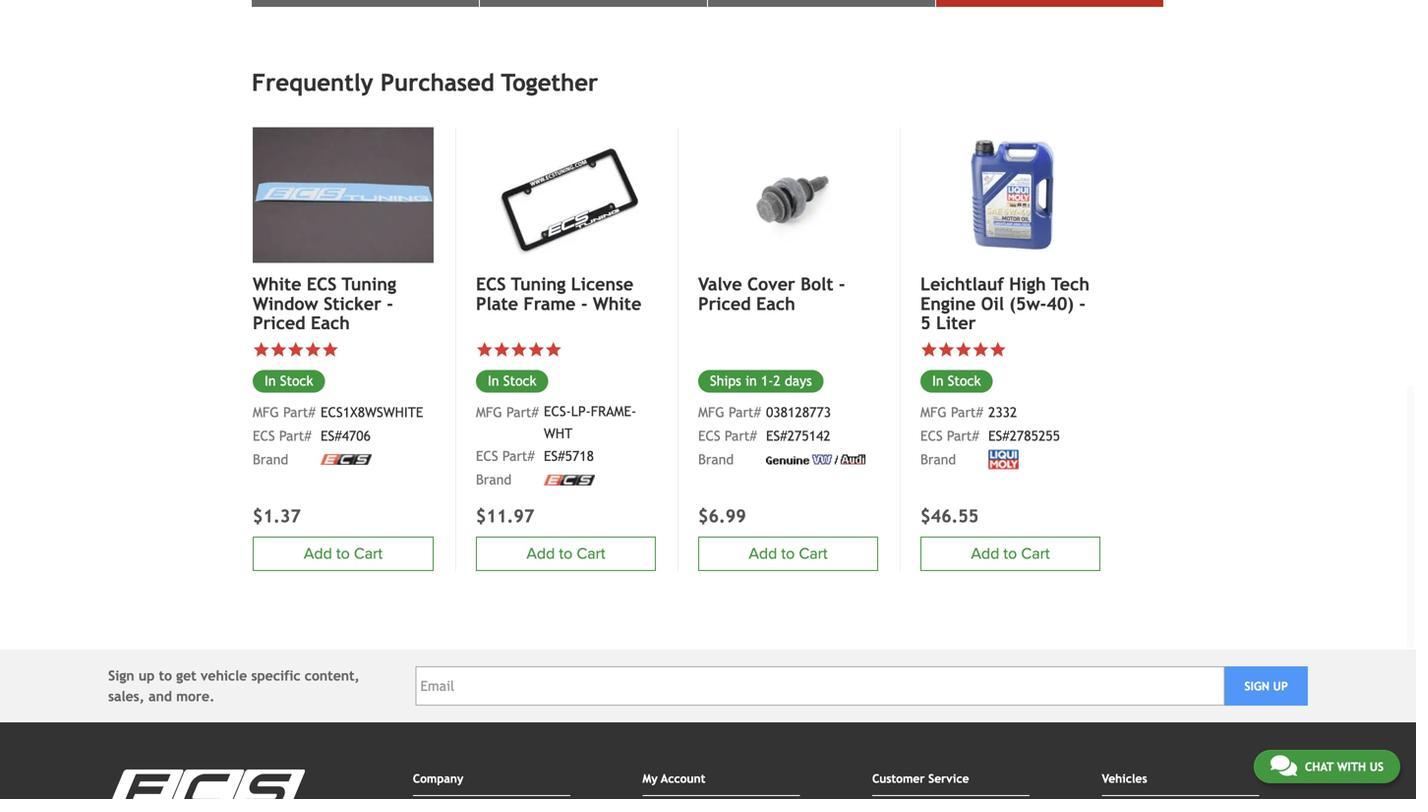 Task type: vqa. For each thing, say whether or not it's contained in the screenshot.


Task type: describe. For each thing, give the bounding box(es) containing it.
ecs tuning license plate frame - white link
[[476, 274, 656, 314]]

days
[[785, 374, 812, 389]]

mfg part# 038128773 ecs part# es#275142 brand
[[699, 405, 832, 468]]

8 star image from the left
[[990, 341, 1007, 359]]

ecs inside mfg part# 2332 ecs part# es#2785255 brand
[[921, 428, 943, 444]]

es#5718
[[544, 449, 594, 465]]

Email email field
[[416, 667, 1225, 707]]

frame
[[524, 294, 576, 314]]

2
[[774, 374, 781, 389]]

tuning inside ecs tuning license plate frame - white
[[511, 274, 566, 295]]

1 star image from the left
[[493, 341, 511, 359]]

in for white ecs tuning window sticker - priced each
[[265, 374, 276, 389]]

valve cover bolt - priced each link
[[699, 274, 879, 314]]

brand for mfg part# ecs1x8wswhite ecs part# es#4706 brand
[[253, 452, 288, 468]]

cart for ecs tuning license plate frame - white
[[577, 545, 606, 564]]

- inside leichtlauf high tech engine oil (5w-40) - 5 liter
[[1080, 294, 1086, 314]]

together
[[502, 69, 599, 97]]

bolt
[[801, 274, 834, 295]]

5 star image from the left
[[322, 341, 339, 359]]

in stock for leichtlauf high tech engine oil (5w-40) - 5 liter
[[933, 374, 982, 389]]

chat
[[1306, 761, 1334, 774]]

specific
[[251, 669, 301, 685]]

- inside ecs tuning license plate frame - white
[[581, 294, 588, 314]]

(5w-
[[1010, 294, 1047, 314]]

cart for white ecs tuning window sticker - priced each
[[354, 545, 383, 564]]

add to cart button for ecs tuning license plate frame - white
[[476, 537, 656, 572]]

frame-
[[591, 404, 637, 420]]

white inside white ecs tuning window sticker - priced each
[[253, 274, 302, 295]]

more.
[[176, 689, 215, 705]]

- inside valve cover bolt - priced each
[[839, 274, 846, 295]]

customer
[[873, 773, 925, 786]]

add to cart for valve cover bolt - priced each
[[749, 545, 828, 564]]

5 star image from the left
[[305, 341, 322, 359]]

up for sign up to get vehicle specific content, sales, and more.
[[139, 669, 155, 685]]

ecs tuning license plate frame - white image
[[476, 127, 656, 263]]

lp-
[[571, 404, 591, 420]]

white ecs tuning window sticker - priced each
[[253, 274, 397, 334]]

mfg part# ecs1x8wswhite ecs part# es#4706 brand
[[253, 405, 423, 468]]

tech
[[1052, 274, 1090, 295]]

valve cover bolt - priced each
[[699, 274, 846, 314]]

leichtlauf high tech engine oil (5w-40) - 5 liter link
[[921, 274, 1101, 334]]

es#2785255
[[989, 428, 1061, 444]]

add for ecs tuning license plate frame - white
[[527, 545, 555, 564]]

stock for engine
[[948, 374, 982, 389]]

es#275142
[[767, 428, 831, 444]]

account
[[661, 773, 706, 786]]

in stock for white ecs tuning window sticker - priced each
[[265, 374, 313, 389]]

liter
[[937, 313, 977, 334]]

ecs inside ecs tuning license plate frame - white
[[476, 274, 506, 295]]

get
[[176, 669, 197, 685]]

5
[[921, 313, 931, 334]]

brand for mfg part# 038128773 ecs part# es#275142 brand
[[699, 452, 734, 468]]

in stock for ecs tuning license plate frame - white
[[488, 374, 537, 389]]

sign for sign up
[[1245, 680, 1270, 694]]

in for ecs tuning license plate frame - white
[[488, 374, 499, 389]]

brand for mfg part# 2332 ecs part# es#2785255 brand
[[921, 452, 957, 468]]

each inside valve cover bolt - priced each
[[757, 294, 796, 314]]

vehicle
[[201, 669, 247, 685]]

sign for sign up to get vehicle specific content, sales, and more.
[[108, 669, 134, 685]]

tuning inside white ecs tuning window sticker - priced each
[[342, 274, 397, 295]]

6 star image from the left
[[955, 341, 973, 359]]

chat with us
[[1306, 761, 1385, 774]]

sign up
[[1245, 680, 1289, 694]]

es#4706
[[321, 428, 371, 444]]

$6.99
[[699, 506, 747, 527]]

ships in 1-2 days
[[710, 374, 812, 389]]

$1.37
[[253, 506, 301, 527]]

up for sign up
[[1274, 680, 1289, 694]]

in for leichtlauf high tech engine oil (5w-40) - 5 liter
[[933, 374, 944, 389]]

add to cart button for white ecs tuning window sticker - priced each
[[253, 537, 434, 572]]



Task type: locate. For each thing, give the bounding box(es) containing it.
4 add to cart from the left
[[972, 545, 1051, 564]]

0 horizontal spatial stock
[[280, 374, 313, 389]]

0 horizontal spatial up
[[139, 669, 155, 685]]

0 horizontal spatial in
[[265, 374, 276, 389]]

each inside white ecs tuning window sticker - priced each
[[311, 313, 350, 334]]

valve cover bolt - priced each image
[[699, 127, 879, 263]]

add to cart button down "$6.99"
[[699, 537, 879, 572]]

stock for plate
[[504, 374, 537, 389]]

2332
[[989, 405, 1018, 421]]

stock up 'mfg part# ecs-lp-frame- wht ecs part# es#5718 brand'
[[504, 374, 537, 389]]

genuine volkswagen audi image
[[767, 455, 866, 465]]

up
[[139, 669, 155, 685], [1274, 680, 1289, 694]]

priced
[[699, 294, 751, 314], [253, 313, 306, 334]]

4 add from the left
[[972, 545, 1000, 564]]

in
[[488, 374, 499, 389], [265, 374, 276, 389], [933, 374, 944, 389]]

0 horizontal spatial tuning
[[342, 274, 397, 295]]

2 stock from the left
[[280, 374, 313, 389]]

40)
[[1047, 294, 1075, 314]]

to inside "sign up to get vehicle specific content, sales, and more."
[[159, 669, 172, 685]]

to for valve cover bolt - priced each
[[782, 545, 795, 564]]

sales,
[[108, 689, 144, 705]]

purchased
[[381, 69, 495, 97]]

tuning left license
[[511, 274, 566, 295]]

frequently purchased together
[[252, 69, 599, 97]]

valve
[[699, 274, 743, 295]]

3 add to cart from the left
[[304, 545, 383, 564]]

in stock
[[488, 374, 537, 389], [265, 374, 313, 389], [933, 374, 982, 389]]

1 mfg from the left
[[476, 405, 503, 421]]

ecs-
[[544, 404, 571, 420]]

plate
[[476, 294, 519, 314]]

each
[[757, 294, 796, 314], [311, 313, 350, 334]]

2 add from the left
[[749, 545, 778, 564]]

7 star image from the left
[[938, 341, 955, 359]]

ecs1x8wswhite
[[321, 405, 423, 421]]

ecs tuning image
[[108, 771, 305, 800]]

ecs tuning license plate frame - white
[[476, 274, 642, 314]]

in
[[746, 374, 757, 389]]

star image
[[476, 341, 493, 359], [511, 341, 528, 359], [528, 341, 545, 359], [545, 341, 562, 359], [322, 341, 339, 359], [955, 341, 973, 359], [973, 341, 990, 359], [990, 341, 1007, 359]]

tuning right window
[[342, 274, 397, 295]]

stock down "liter" at the top of page
[[948, 374, 982, 389]]

liqui moly image
[[989, 450, 1019, 470]]

4 cart from the left
[[1022, 545, 1051, 564]]

0 horizontal spatial sign
[[108, 669, 134, 685]]

- right frame
[[581, 294, 588, 314]]

1 horizontal spatial sign
[[1245, 680, 1270, 694]]

ecs inside mfg part# ecs1x8wswhite ecs part# es#4706 brand
[[253, 428, 275, 444]]

license
[[571, 274, 634, 295]]

add to cart button down $11.97
[[476, 537, 656, 572]]

4 mfg from the left
[[921, 405, 947, 421]]

sign
[[108, 669, 134, 685], [1245, 680, 1270, 694]]

in stock up mfg part# ecs1x8wswhite ecs part# es#4706 brand
[[265, 374, 313, 389]]

stock up mfg part# ecs1x8wswhite ecs part# es#4706 brand
[[280, 374, 313, 389]]

content,
[[305, 669, 360, 685]]

add to cart button down $46.55
[[921, 537, 1101, 572]]

brand up $1.37
[[253, 452, 288, 468]]

ecs up $1.37
[[253, 428, 275, 444]]

1 tuning from the left
[[342, 274, 397, 295]]

1 cart from the left
[[577, 545, 606, 564]]

1 horizontal spatial stock
[[504, 374, 537, 389]]

ecs left frame
[[476, 274, 506, 295]]

3 add to cart button from the left
[[253, 537, 434, 572]]

service
[[929, 773, 970, 786]]

high
[[1010, 274, 1047, 295]]

ecs image for $1.37
[[321, 455, 372, 466]]

mfg
[[476, 405, 503, 421], [699, 405, 725, 421], [253, 405, 279, 421], [921, 405, 947, 421]]

white
[[253, 274, 302, 295], [593, 294, 642, 314]]

1 star image from the left
[[476, 341, 493, 359]]

with
[[1338, 761, 1367, 774]]

part#
[[507, 405, 539, 421], [729, 405, 761, 421], [283, 405, 316, 421], [951, 405, 984, 421], [725, 428, 757, 444], [279, 428, 312, 444], [947, 428, 980, 444], [503, 449, 535, 465]]

1 horizontal spatial in stock
[[488, 374, 537, 389]]

3 star image from the left
[[528, 341, 545, 359]]

2 horizontal spatial in
[[933, 374, 944, 389]]

vehicles
[[1103, 773, 1148, 786]]

up inside button
[[1274, 680, 1289, 694]]

white inside ecs tuning license plate frame - white
[[593, 294, 642, 314]]

mfg for ecs tuning license plate frame - white
[[476, 405, 503, 421]]

add to cart for white ecs tuning window sticker - priced each
[[304, 545, 383, 564]]

1 in from the left
[[488, 374, 499, 389]]

add to cart
[[527, 545, 606, 564], [749, 545, 828, 564], [304, 545, 383, 564], [972, 545, 1051, 564]]

ecs up $11.97
[[476, 449, 499, 465]]

priced left "sticker"
[[253, 313, 306, 334]]

add to cart button
[[476, 537, 656, 572], [699, 537, 879, 572], [253, 537, 434, 572], [921, 537, 1101, 572]]

1 horizontal spatial in
[[488, 374, 499, 389]]

ecs down white ecs tuning window sticker - priced each image at left top
[[307, 274, 337, 295]]

1 add to cart button from the left
[[476, 537, 656, 572]]

3 in from the left
[[933, 374, 944, 389]]

star image
[[493, 341, 511, 359], [253, 341, 270, 359], [270, 341, 287, 359], [287, 341, 305, 359], [305, 341, 322, 359], [921, 341, 938, 359], [938, 341, 955, 359]]

sign up button
[[1225, 667, 1309, 707]]

brand up $11.97
[[476, 473, 512, 488]]

up up and
[[139, 669, 155, 685]]

in down window
[[265, 374, 276, 389]]

leichtlauf high tech engine oil (5w-40) - 5 liter
[[921, 274, 1090, 334]]

1 horizontal spatial up
[[1274, 680, 1289, 694]]

$11.97
[[476, 506, 535, 527]]

add to cart button down $1.37
[[253, 537, 434, 572]]

0 horizontal spatial ecs image
[[321, 455, 372, 466]]

2 mfg from the left
[[699, 405, 725, 421]]

1 vertical spatial ecs image
[[544, 475, 595, 486]]

cart for valve cover bolt - priced each
[[799, 545, 828, 564]]

mfg inside 'mfg part# ecs-lp-frame- wht ecs part# es#5718 brand'
[[476, 405, 503, 421]]

white ecs tuning window sticker - priced each link
[[253, 274, 434, 334]]

mfg inside mfg part# 2332 ecs part# es#2785255 brand
[[921, 405, 947, 421]]

mfg for white ecs tuning window sticker - priced each
[[253, 405, 279, 421]]

customer service
[[873, 773, 970, 786]]

sticker
[[324, 294, 382, 314]]

6 star image from the left
[[921, 341, 938, 359]]

3 star image from the left
[[270, 341, 287, 359]]

frequently
[[252, 69, 374, 97]]

2 cart from the left
[[799, 545, 828, 564]]

add to cart button for valve cover bolt - priced each
[[699, 537, 879, 572]]

sign inside "sign up to get vehicle specific content, sales, and more."
[[108, 669, 134, 685]]

in down "liter" at the top of page
[[933, 374, 944, 389]]

mfg inside mfg part# ecs1x8wswhite ecs part# es#4706 brand
[[253, 405, 279, 421]]

4 star image from the left
[[287, 341, 305, 359]]

brand
[[699, 452, 734, 468], [253, 452, 288, 468], [921, 452, 957, 468], [476, 473, 512, 488]]

2 in from the left
[[265, 374, 276, 389]]

in stock down "liter" at the top of page
[[933, 374, 982, 389]]

ecs inside "mfg part# 038128773 ecs part# es#275142 brand"
[[699, 428, 721, 444]]

tuning
[[342, 274, 397, 295], [511, 274, 566, 295]]

white right frame
[[593, 294, 642, 314]]

priced inside valve cover bolt - priced each
[[699, 294, 751, 314]]

0 horizontal spatial each
[[311, 313, 350, 334]]

wht
[[544, 426, 573, 442]]

add for leichtlauf high tech engine oil (5w-40) - 5 liter
[[972, 545, 1000, 564]]

2 add to cart button from the left
[[699, 537, 879, 572]]

- right bolt
[[839, 274, 846, 295]]

7 star image from the left
[[973, 341, 990, 359]]

leichtlauf high tech engine oil (5w-40) - 5 liter image
[[921, 127, 1101, 263]]

ecs
[[307, 274, 337, 295], [476, 274, 506, 295], [699, 428, 721, 444], [253, 428, 275, 444], [921, 428, 943, 444], [476, 449, 499, 465]]

my
[[643, 773, 658, 786]]

1-
[[762, 374, 774, 389]]

2 horizontal spatial in stock
[[933, 374, 982, 389]]

4 star image from the left
[[545, 341, 562, 359]]

brand inside mfg part# 2332 ecs part# es#2785255 brand
[[921, 452, 957, 468]]

0 horizontal spatial priced
[[253, 313, 306, 334]]

ecs image
[[321, 455, 372, 466], [544, 475, 595, 486]]

white left "sticker"
[[253, 274, 302, 295]]

add to cart for ecs tuning license plate frame - white
[[527, 545, 606, 564]]

3 stock from the left
[[948, 374, 982, 389]]

- inside white ecs tuning window sticker - priced each
[[387, 294, 394, 314]]

to for leichtlauf high tech engine oil (5w-40) - 5 liter
[[1004, 545, 1018, 564]]

3 mfg from the left
[[253, 405, 279, 421]]

1 horizontal spatial each
[[757, 294, 796, 314]]

4 add to cart button from the left
[[921, 537, 1101, 572]]

up up comments icon
[[1274, 680, 1289, 694]]

1 horizontal spatial ecs image
[[544, 475, 595, 486]]

2 tuning from the left
[[511, 274, 566, 295]]

1 stock from the left
[[504, 374, 537, 389]]

2 horizontal spatial stock
[[948, 374, 982, 389]]

2 star image from the left
[[253, 341, 270, 359]]

ships
[[710, 374, 742, 389]]

mfg for leichtlauf high tech engine oil (5w-40) - 5 liter
[[921, 405, 947, 421]]

add to cart for leichtlauf high tech engine oil (5w-40) - 5 liter
[[972, 545, 1051, 564]]

company
[[413, 773, 464, 786]]

3 add from the left
[[304, 545, 332, 564]]

0 vertical spatial ecs image
[[321, 455, 372, 466]]

my account
[[643, 773, 706, 786]]

oil
[[982, 294, 1005, 314]]

add
[[527, 545, 555, 564], [749, 545, 778, 564], [304, 545, 332, 564], [972, 545, 1000, 564]]

ecs image for $11.97
[[544, 475, 595, 486]]

2 add to cart from the left
[[749, 545, 828, 564]]

1 in stock from the left
[[488, 374, 537, 389]]

engine
[[921, 294, 976, 314]]

comments image
[[1271, 755, 1298, 778]]

ecs inside white ecs tuning window sticker - priced each
[[307, 274, 337, 295]]

brand inside mfg part# ecs1x8wswhite ecs part# es#4706 brand
[[253, 452, 288, 468]]

to for white ecs tuning window sticker - priced each
[[336, 545, 350, 564]]

priced inside white ecs tuning window sticker - priced each
[[253, 313, 306, 334]]

2 in stock from the left
[[265, 374, 313, 389]]

1 horizontal spatial white
[[593, 294, 642, 314]]

up inside "sign up to get vehicle specific content, sales, and more."
[[139, 669, 155, 685]]

- right the 40)
[[1080, 294, 1086, 314]]

brand up $46.55
[[921, 452, 957, 468]]

and
[[149, 689, 172, 705]]

brand up "$6.99"
[[699, 452, 734, 468]]

ecs image down es#4706
[[321, 455, 372, 466]]

to for ecs tuning license plate frame - white
[[559, 545, 573, 564]]

ecs image down es#5718
[[544, 475, 595, 486]]

sign up to get vehicle specific content, sales, and more.
[[108, 669, 360, 705]]

0 horizontal spatial white
[[253, 274, 302, 295]]

priced up ships
[[699, 294, 751, 314]]

3 cart from the left
[[354, 545, 383, 564]]

in stock up 'mfg part# ecs-lp-frame- wht ecs part# es#5718 brand'
[[488, 374, 537, 389]]

sign inside button
[[1245, 680, 1270, 694]]

$46.55
[[921, 506, 979, 527]]

brand inside "mfg part# 038128773 ecs part# es#275142 brand"
[[699, 452, 734, 468]]

window
[[253, 294, 318, 314]]

- right "sticker"
[[387, 294, 394, 314]]

stock for window
[[280, 374, 313, 389]]

1 horizontal spatial tuning
[[511, 274, 566, 295]]

3 in stock from the left
[[933, 374, 982, 389]]

leichtlauf
[[921, 274, 1005, 295]]

ecs up $46.55
[[921, 428, 943, 444]]

stock
[[504, 374, 537, 389], [280, 374, 313, 389], [948, 374, 982, 389]]

1 add to cart from the left
[[527, 545, 606, 564]]

ecs down ships
[[699, 428, 721, 444]]

2 star image from the left
[[511, 341, 528, 359]]

cart
[[577, 545, 606, 564], [799, 545, 828, 564], [354, 545, 383, 564], [1022, 545, 1051, 564]]

mfg part# 2332 ecs part# es#2785255 brand
[[921, 405, 1061, 468]]

038128773
[[767, 405, 832, 421]]

-
[[839, 274, 846, 295], [387, 294, 394, 314], [581, 294, 588, 314], [1080, 294, 1086, 314]]

1 horizontal spatial priced
[[699, 294, 751, 314]]

brand inside 'mfg part# ecs-lp-frame- wht ecs part# es#5718 brand'
[[476, 473, 512, 488]]

mfg part# ecs-lp-frame- wht ecs part# es#5718 brand
[[476, 404, 637, 488]]

in down plate
[[488, 374, 499, 389]]

add for valve cover bolt - priced each
[[749, 545, 778, 564]]

chat with us link
[[1254, 751, 1401, 784]]

us
[[1370, 761, 1385, 774]]

0 horizontal spatial in stock
[[265, 374, 313, 389]]

to
[[559, 545, 573, 564], [782, 545, 795, 564], [336, 545, 350, 564], [1004, 545, 1018, 564], [159, 669, 172, 685]]

add for white ecs tuning window sticker - priced each
[[304, 545, 332, 564]]

cover
[[748, 274, 796, 295]]

mfg inside "mfg part# 038128773 ecs part# es#275142 brand"
[[699, 405, 725, 421]]

white ecs tuning window sticker - priced each image
[[253, 127, 434, 263]]

ecs inside 'mfg part# ecs-lp-frame- wht ecs part# es#5718 brand'
[[476, 449, 499, 465]]

add to cart button for leichtlauf high tech engine oil (5w-40) - 5 liter
[[921, 537, 1101, 572]]

cart for leichtlauf high tech engine oil (5w-40) - 5 liter
[[1022, 545, 1051, 564]]

1 add from the left
[[527, 545, 555, 564]]



